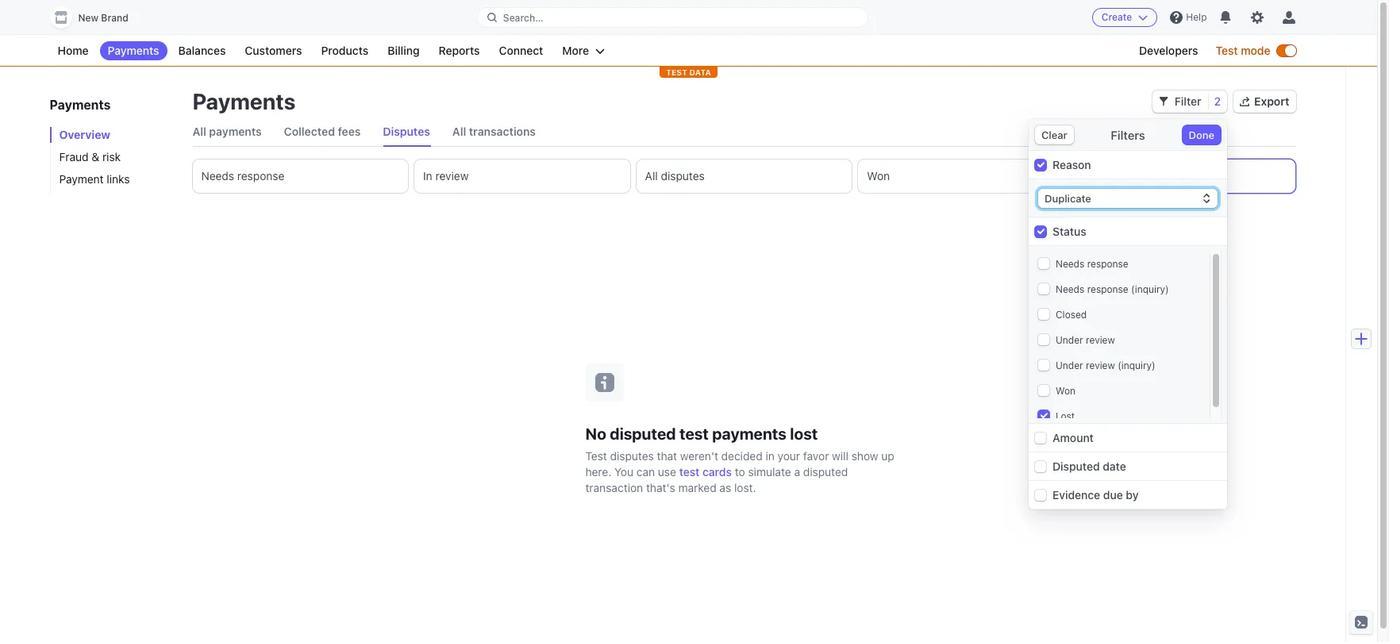 Task type: describe. For each thing, give the bounding box(es) containing it.
reports
[[439, 44, 480, 57]]

under review
[[1056, 334, 1115, 346]]

filters
[[1111, 128, 1145, 142]]

that's
[[646, 481, 675, 494]]

clear
[[1042, 129, 1068, 141]]

fees
[[338, 125, 361, 138]]

review for in review
[[435, 169, 469, 183]]

test cards link
[[679, 464, 732, 480]]

in
[[766, 449, 775, 462]]

test disputes that weren't decided in your favor will show up here. you can use
[[585, 449, 895, 478]]

reason
[[1053, 158, 1091, 171]]

links
[[107, 172, 130, 186]]

Search… search field
[[478, 8, 868, 27]]

collected fees link
[[284, 117, 361, 146]]

under for under review (inquiry)
[[1056, 360, 1083, 372]]

search…
[[503, 12, 543, 23]]

disputes link
[[383, 117, 430, 146]]

home link
[[50, 41, 97, 60]]

overview
[[59, 128, 110, 141]]

won button
[[858, 160, 1074, 193]]

1 vertical spatial response
[[1087, 258, 1129, 270]]

risk
[[102, 150, 121, 164]]

new
[[78, 12, 99, 24]]

billing
[[388, 44, 420, 57]]

create button
[[1092, 8, 1158, 27]]

1 vertical spatial won
[[1056, 385, 1076, 397]]

connect
[[499, 44, 543, 57]]

marked
[[678, 481, 717, 494]]

evidence
[[1053, 488, 1101, 502]]

connect link
[[491, 41, 551, 60]]

help button
[[1164, 5, 1213, 30]]

new brand
[[78, 12, 128, 24]]

to
[[735, 465, 745, 478]]

billing link
[[380, 41, 428, 60]]

1 vertical spatial lost
[[1056, 410, 1075, 422]]

all payments
[[193, 125, 262, 138]]

as
[[720, 481, 731, 494]]

help
[[1186, 11, 1207, 23]]

payment
[[59, 172, 104, 186]]

products
[[321, 44, 369, 57]]

needs inside button
[[201, 169, 234, 183]]

cards
[[703, 465, 732, 478]]

that
[[657, 449, 677, 462]]

test data
[[666, 67, 711, 77]]

more
[[562, 44, 589, 57]]

2 test from the top
[[679, 465, 700, 478]]

disputed inside to simulate a disputed transaction that's marked as lost.
[[803, 465, 848, 478]]

in review button
[[414, 160, 630, 193]]

(inquiry) for needs response (inquiry)
[[1131, 283, 1169, 295]]

amount
[[1053, 431, 1094, 445]]

1 vertical spatial needs
[[1056, 258, 1085, 270]]

will
[[832, 449, 849, 462]]

simulate
[[748, 465, 791, 478]]

Search… text field
[[478, 8, 868, 27]]

under for under review
[[1056, 334, 1083, 346]]

payments up all payments
[[193, 88, 296, 114]]

create
[[1102, 11, 1132, 23]]

up
[[881, 449, 895, 462]]

response inside "needs response" button
[[237, 169, 285, 183]]

needs response inside button
[[201, 169, 285, 183]]

1 test from the top
[[680, 424, 709, 443]]

balances link
[[170, 41, 234, 60]]

you
[[615, 465, 634, 478]]

lost.
[[734, 481, 756, 494]]

collected
[[284, 125, 335, 138]]

export button
[[1234, 91, 1296, 113]]

all transactions
[[452, 125, 536, 138]]

filter
[[1175, 94, 1202, 108]]

more button
[[554, 41, 613, 60]]

evidence due by
[[1053, 488, 1139, 502]]

test cards
[[679, 465, 732, 478]]

payments link
[[100, 41, 167, 60]]

test
[[666, 67, 687, 77]]

test mode
[[1216, 44, 1271, 57]]

show
[[852, 449, 878, 462]]

disputed
[[1053, 460, 1100, 473]]

developers link
[[1131, 41, 1206, 60]]

2
[[1214, 94, 1221, 108]]

home
[[58, 44, 89, 57]]

new brand button
[[50, 6, 144, 29]]

all disputes button
[[636, 160, 852, 193]]

fraud
[[59, 150, 89, 164]]

tab list containing all payments
[[193, 117, 1296, 147]]

payments inside all payments link
[[209, 125, 262, 138]]

can
[[637, 465, 655, 478]]

tab list containing needs response
[[193, 160, 1296, 193]]

svg image
[[1159, 97, 1169, 106]]

all for all disputes
[[645, 169, 658, 183]]



Task type: locate. For each thing, give the bounding box(es) containing it.
payment links link
[[50, 171, 177, 187]]

customers
[[245, 44, 302, 57]]

1 vertical spatial tab list
[[193, 160, 1296, 193]]

balances
[[178, 44, 226, 57]]

to simulate a disputed transaction that's marked as lost.
[[585, 465, 848, 494]]

all for all payments
[[193, 125, 206, 138]]

needs
[[201, 169, 234, 183], [1056, 258, 1085, 270], [1056, 283, 1085, 295]]

won inside button
[[867, 169, 890, 183]]

export
[[1254, 94, 1290, 108]]

needs down status
[[1056, 258, 1085, 270]]

0 vertical spatial review
[[435, 169, 469, 183]]

1 horizontal spatial disputed
[[803, 465, 848, 478]]

test
[[1216, 44, 1238, 57], [585, 449, 607, 462]]

customers link
[[237, 41, 310, 60]]

weren't
[[680, 449, 718, 462]]

(inquiry) for under review (inquiry)
[[1118, 360, 1156, 372]]

needs response up needs response (inquiry) on the right of page
[[1056, 258, 1129, 270]]

response down all payments link
[[237, 169, 285, 183]]

by
[[1126, 488, 1139, 502]]

brand
[[101, 12, 128, 24]]

test left mode at the right
[[1216, 44, 1238, 57]]

1 horizontal spatial disputes
[[661, 169, 705, 183]]

all transactions link
[[452, 117, 536, 146]]

test up weren't
[[680, 424, 709, 443]]

needs response (inquiry)
[[1056, 283, 1169, 295]]

collected fees
[[284, 125, 361, 138]]

0 horizontal spatial lost
[[1056, 410, 1075, 422]]

2 horizontal spatial all
[[645, 169, 658, 183]]

here.
[[585, 465, 612, 478]]

1 vertical spatial under
[[1056, 360, 1083, 372]]

developers
[[1139, 44, 1198, 57]]

needs response
[[201, 169, 285, 183], [1056, 258, 1129, 270]]

0 horizontal spatial payments
[[209, 125, 262, 138]]

lost inside button
[[1089, 169, 1113, 183]]

lost
[[790, 424, 818, 443]]

review up under review (inquiry)
[[1086, 334, 1115, 346]]

transactions
[[469, 125, 536, 138]]

disputed up that
[[610, 424, 676, 443]]

0 vertical spatial disputed
[[610, 424, 676, 443]]

1 vertical spatial disputed
[[803, 465, 848, 478]]

lost
[[1089, 169, 1113, 183], [1056, 410, 1075, 422]]

&
[[92, 150, 99, 164]]

products link
[[313, 41, 376, 60]]

payment links
[[59, 172, 130, 186]]

0 horizontal spatial all
[[193, 125, 206, 138]]

payments left collected on the top of the page
[[209, 125, 262, 138]]

all for all transactions
[[452, 125, 466, 138]]

0 vertical spatial disputes
[[661, 169, 705, 183]]

0 vertical spatial response
[[237, 169, 285, 183]]

closed
[[1056, 309, 1087, 321]]

1 vertical spatial review
[[1086, 334, 1115, 346]]

disputes for all
[[661, 169, 705, 183]]

1 vertical spatial payments
[[712, 424, 787, 443]]

under down closed
[[1056, 334, 1083, 346]]

0 horizontal spatial needs response
[[201, 169, 285, 183]]

no
[[585, 424, 606, 443]]

disputed date
[[1053, 460, 1126, 473]]

0 vertical spatial needs
[[201, 169, 234, 183]]

lost button
[[1080, 160, 1296, 193]]

response up under review
[[1087, 283, 1129, 295]]

1 horizontal spatial needs response
[[1056, 258, 1129, 270]]

payments down brand
[[108, 44, 159, 57]]

favor
[[803, 449, 829, 462]]

done button
[[1183, 125, 1221, 144]]

disputes inside button
[[661, 169, 705, 183]]

disputes for test
[[610, 449, 654, 462]]

all inside button
[[645, 169, 658, 183]]

mode
[[1241, 44, 1271, 57]]

lost up amount
[[1056, 410, 1075, 422]]

0 horizontal spatial test
[[585, 449, 607, 462]]

0 horizontal spatial disputed
[[610, 424, 676, 443]]

in review
[[423, 169, 469, 183]]

done
[[1189, 129, 1215, 141]]

date
[[1103, 460, 1126, 473]]

all
[[193, 125, 206, 138], [452, 125, 466, 138], [645, 169, 658, 183]]

all payments link
[[193, 117, 262, 146]]

1 horizontal spatial test
[[1216, 44, 1238, 57]]

decided
[[721, 449, 763, 462]]

fraud & risk link
[[50, 149, 177, 165]]

needs response down all payments link
[[201, 169, 285, 183]]

0 horizontal spatial disputes
[[610, 449, 654, 462]]

0 vertical spatial test
[[1216, 44, 1238, 57]]

review for under review (inquiry)
[[1086, 360, 1115, 372]]

1 tab list from the top
[[193, 117, 1296, 147]]

review right in
[[435, 169, 469, 183]]

test inside the test disputes that weren't decided in your favor will show up here. you can use
[[585, 449, 607, 462]]

review inside in review button
[[435, 169, 469, 183]]

review down under review
[[1086, 360, 1115, 372]]

test up marked
[[679, 465, 700, 478]]

review for under review
[[1086, 334, 1115, 346]]

0 vertical spatial won
[[867, 169, 890, 183]]

under review (inquiry)
[[1056, 360, 1156, 372]]

1 under from the top
[[1056, 334, 1083, 346]]

a
[[794, 465, 800, 478]]

payments up decided
[[712, 424, 787, 443]]

0 vertical spatial tab list
[[193, 117, 1296, 147]]

2 vertical spatial response
[[1087, 283, 1129, 295]]

review
[[435, 169, 469, 183], [1086, 334, 1115, 346], [1086, 360, 1115, 372]]

payments
[[108, 44, 159, 57], [193, 88, 296, 114], [50, 98, 111, 112]]

test
[[680, 424, 709, 443], [679, 465, 700, 478]]

1 vertical spatial (inquiry)
[[1118, 360, 1156, 372]]

1 vertical spatial disputes
[[610, 449, 654, 462]]

1 horizontal spatial payments
[[712, 424, 787, 443]]

overview link
[[50, 127, 177, 143]]

needs down all payments link
[[201, 169, 234, 183]]

transaction
[[585, 481, 643, 494]]

in
[[423, 169, 432, 183]]

needs up closed
[[1056, 283, 1085, 295]]

status
[[1053, 225, 1087, 238]]

reports link
[[431, 41, 488, 60]]

1 vertical spatial needs response
[[1056, 258, 1129, 270]]

needs response button
[[193, 160, 408, 193]]

2 tab list from the top
[[193, 160, 1296, 193]]

0 horizontal spatial won
[[867, 169, 890, 183]]

0 vertical spatial payments
[[209, 125, 262, 138]]

disputes
[[383, 125, 430, 138]]

2 vertical spatial needs
[[1056, 283, 1085, 295]]

1 horizontal spatial won
[[1056, 385, 1076, 397]]

1 horizontal spatial all
[[452, 125, 466, 138]]

disputed down favor
[[803, 465, 848, 478]]

1 horizontal spatial lost
[[1089, 169, 1113, 183]]

all disputes
[[645, 169, 705, 183]]

0 vertical spatial (inquiry)
[[1131, 283, 1169, 295]]

under down under review
[[1056, 360, 1083, 372]]

won
[[867, 169, 890, 183], [1056, 385, 1076, 397]]

0 vertical spatial under
[[1056, 334, 1083, 346]]

disputes inside the test disputes that weren't decided in your favor will show up here. you can use
[[610, 449, 654, 462]]

test up here.
[[585, 449, 607, 462]]

0 vertical spatial test
[[680, 424, 709, 443]]

0 vertical spatial lost
[[1089, 169, 1113, 183]]

tab list
[[193, 117, 1296, 147], [193, 160, 1296, 193]]

payments up "overview"
[[50, 98, 111, 112]]

response up needs response (inquiry) on the right of page
[[1087, 258, 1129, 270]]

1 vertical spatial test
[[679, 465, 700, 478]]

no disputed test payments lost
[[585, 424, 818, 443]]

data
[[689, 67, 711, 77]]

due
[[1103, 488, 1123, 502]]

2 under from the top
[[1056, 360, 1083, 372]]

test for test mode
[[1216, 44, 1238, 57]]

2 vertical spatial review
[[1086, 360, 1115, 372]]

fraud & risk
[[59, 150, 121, 164]]

lost down "filters"
[[1089, 169, 1113, 183]]

1 vertical spatial test
[[585, 449, 607, 462]]

0 vertical spatial needs response
[[201, 169, 285, 183]]

test for test disputes that weren't decided in your favor will show up here. you can use
[[585, 449, 607, 462]]

use
[[658, 465, 676, 478]]



Task type: vqa. For each thing, say whether or not it's contained in the screenshot.
the rightmost ups
no



